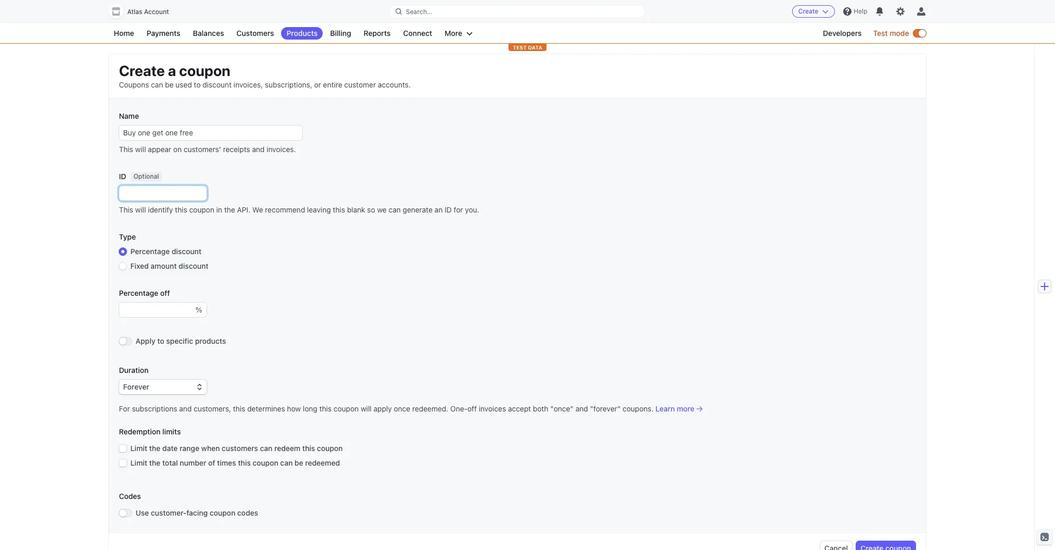 Task type: describe. For each thing, give the bounding box(es) containing it.
times
[[217, 458, 236, 467]]

this will appear on customers' receipts and invoices.
[[119, 145, 296, 154]]

customers link
[[232, 27, 279, 40]]

developers
[[824, 29, 862, 38]]

coupon right 'long'
[[334, 404, 359, 413]]

leaving
[[307, 205, 331, 214]]

2 vertical spatial will
[[361, 404, 372, 413]]

Search… search field
[[390, 5, 646, 18]]

limit for limit the total number of times this coupon can be redeemed
[[130, 458, 147, 467]]

name
[[119, 111, 139, 120]]

create for create a coupon coupons can be used to discount invoices, subscriptions, or entire customer accounts.
[[119, 62, 165, 79]]

specific
[[166, 337, 193, 345]]

1 vertical spatial discount
[[172, 247, 202, 256]]

atlas account button
[[109, 4, 180, 19]]

this down the customers
[[238, 458, 251, 467]]

percentage for percentage off
[[119, 289, 158, 297]]

or
[[314, 80, 321, 89]]

create for create
[[799, 7, 819, 15]]

how
[[287, 404, 301, 413]]

coupon up 'redeemed'
[[317, 444, 343, 453]]

coupon left in
[[189, 205, 215, 214]]

percentage discount
[[130, 247, 202, 256]]

more
[[445, 29, 463, 38]]

1 horizontal spatial be
[[295, 458, 303, 467]]

0 horizontal spatial off
[[160, 289, 170, 297]]

use customer-facing coupon codes
[[136, 508, 258, 517]]

the for range
[[149, 444, 161, 453]]

customers
[[237, 29, 274, 38]]

1 vertical spatial to
[[157, 337, 164, 345]]

blank
[[347, 205, 366, 214]]

optional
[[134, 173, 159, 180]]

amount
[[151, 262, 177, 270]]

so
[[367, 205, 375, 214]]

subscriptions,
[[265, 80, 312, 89]]

customer-
[[151, 508, 187, 517]]

this for this will appear on customers' receipts and invoices.
[[119, 145, 133, 154]]

this for this will identify this coupon in the api. we recommend leaving this blank so we can generate an id for you.
[[119, 205, 133, 214]]

once
[[394, 404, 411, 413]]

redeemed
[[305, 458, 340, 467]]

test
[[874, 29, 889, 38]]

search…
[[406, 8, 433, 15]]

determines
[[247, 404, 285, 413]]

discount inside create a coupon coupons can be used to discount invoices, subscriptions, or entire customer accounts.
[[203, 80, 232, 89]]

coupons
[[119, 80, 149, 89]]

customers,
[[194, 404, 231, 413]]

payments link
[[141, 27, 186, 40]]

limit for limit the date range when customers can redeem this coupon
[[130, 444, 147, 453]]

atlas account
[[127, 8, 169, 16]]

redeemed.
[[413, 404, 449, 413]]

for
[[119, 404, 130, 413]]

can left 'redeem'
[[260, 444, 273, 453]]

balances
[[193, 29, 224, 38]]

learn more link
[[656, 404, 703, 414]]

to inside create a coupon coupons can be used to discount invoices, subscriptions, or entire customer accounts.
[[194, 80, 201, 89]]

help button
[[840, 3, 872, 20]]

fixed amount discount
[[130, 262, 209, 270]]

this left the blank
[[333, 205, 345, 214]]

on
[[173, 145, 182, 154]]

customer
[[345, 80, 376, 89]]

invoices.
[[267, 145, 296, 154]]

this right identify
[[175, 205, 187, 214]]

both
[[533, 404, 549, 413]]

test mode
[[874, 29, 910, 38]]

an
[[435, 205, 443, 214]]

this right 'long'
[[320, 404, 332, 413]]

create a coupon coupons can be used to discount invoices, subscriptions, or entire customer accounts.
[[119, 62, 411, 89]]

1 horizontal spatial id
[[445, 205, 452, 214]]

can down 'redeem'
[[280, 458, 293, 467]]

number
[[180, 458, 206, 467]]

home link
[[109, 27, 139, 40]]

account
[[144, 8, 169, 16]]

redeem
[[275, 444, 301, 453]]

invoices
[[479, 404, 506, 413]]

0 horizontal spatial and
[[179, 404, 192, 413]]

more
[[677, 404, 695, 413]]

codes
[[237, 508, 258, 517]]

used
[[176, 80, 192, 89]]

this right customers, in the bottom of the page
[[233, 404, 245, 413]]

limit the total number of times this coupon can be redeemed
[[130, 458, 340, 467]]

total
[[162, 458, 178, 467]]

recommend
[[265, 205, 305, 214]]



Task type: vqa. For each thing, say whether or not it's contained in the screenshot.
Between
no



Task type: locate. For each thing, give the bounding box(es) containing it.
percentage up fixed
[[130, 247, 170, 256]]

discount left invoices, at left
[[203, 80, 232, 89]]

to
[[194, 80, 201, 89], [157, 337, 164, 345]]

duration
[[119, 366, 149, 375]]

we
[[253, 205, 263, 214]]

%
[[196, 305, 202, 314]]

percentage
[[130, 247, 170, 256], [119, 289, 158, 297]]

learn
[[656, 404, 675, 413]]

this will identify this coupon in the api. we recommend leaving this blank so we can generate an id for you.
[[119, 205, 480, 214]]

the right in
[[224, 205, 235, 214]]

test data
[[513, 44, 543, 51]]

will for appear
[[135, 145, 146, 154]]

for subscriptions and customers, this determines how long this coupon will apply once redeemed. one-off invoices accept both "once" and "forever" coupons.
[[119, 404, 654, 413]]

generate
[[403, 205, 433, 214]]

coupon inside create a coupon coupons can be used to discount invoices, subscriptions, or entire customer accounts.
[[179, 62, 231, 79]]

2 this from the top
[[119, 205, 133, 214]]

will left appear on the left top
[[135, 145, 146, 154]]

off left invoices
[[468, 404, 477, 413]]

limits
[[163, 427, 181, 436]]

long
[[303, 404, 318, 413]]

atlas
[[127, 8, 143, 16]]

1 horizontal spatial to
[[194, 80, 201, 89]]

this up 'redeemed'
[[303, 444, 315, 453]]

the left total
[[149, 458, 161, 467]]

learn more
[[656, 404, 695, 413]]

1 vertical spatial will
[[135, 205, 146, 214]]

1 vertical spatial limit
[[130, 458, 147, 467]]

notifications image
[[876, 7, 885, 16]]

connect link
[[398, 27, 438, 40]]

apply to specific products
[[136, 337, 226, 345]]

1 vertical spatial off
[[468, 404, 477, 413]]

type
[[119, 232, 136, 241]]

"forever"
[[591, 404, 621, 413]]

be
[[165, 80, 174, 89], [295, 458, 303, 467]]

create inside button
[[799, 7, 819, 15]]

be down 'redeem'
[[295, 458, 303, 467]]

reports
[[364, 29, 391, 38]]

products
[[195, 337, 226, 345]]

percentage down fixed
[[119, 289, 158, 297]]

create up "developers" link
[[799, 7, 819, 15]]

1 vertical spatial be
[[295, 458, 303, 467]]

ID text field
[[119, 186, 207, 201]]

Name text field
[[119, 126, 302, 140]]

use
[[136, 508, 149, 517]]

will
[[135, 145, 146, 154], [135, 205, 146, 214], [361, 404, 372, 413]]

to right used
[[194, 80, 201, 89]]

create up coupons
[[119, 62, 165, 79]]

redemption
[[119, 427, 161, 436]]

0 horizontal spatial create
[[119, 62, 165, 79]]

2 vertical spatial discount
[[179, 262, 209, 270]]

the for number
[[149, 458, 161, 467]]

create button
[[793, 5, 836, 18]]

"once"
[[551, 404, 574, 413]]

None text field
[[119, 303, 196, 317]]

a
[[168, 62, 176, 79]]

one-
[[451, 404, 468, 413]]

0 vertical spatial to
[[194, 80, 201, 89]]

coupon left codes
[[210, 508, 236, 517]]

create
[[799, 7, 819, 15], [119, 62, 165, 79]]

payments
[[147, 29, 181, 38]]

1 vertical spatial percentage
[[119, 289, 158, 297]]

coupon
[[179, 62, 231, 79], [189, 205, 215, 214], [334, 404, 359, 413], [317, 444, 343, 453], [253, 458, 279, 467], [210, 508, 236, 517]]

% button
[[196, 303, 207, 317]]

this up type
[[119, 205, 133, 214]]

accounts.
[[378, 80, 411, 89]]

be inside create a coupon coupons can be used to discount invoices, subscriptions, or entire customer accounts.
[[165, 80, 174, 89]]

the left date
[[149, 444, 161, 453]]

0 vertical spatial id
[[119, 172, 126, 181]]

when
[[201, 444, 220, 453]]

will left identify
[[135, 205, 146, 214]]

developers link
[[818, 27, 868, 40]]

customers
[[222, 444, 258, 453]]

0 vertical spatial create
[[799, 7, 819, 15]]

will left apply
[[361, 404, 372, 413]]

customers'
[[184, 145, 221, 154]]

percentage for percentage discount
[[130, 247, 170, 256]]

help
[[855, 7, 868, 15]]

2 limit from the top
[[130, 458, 147, 467]]

2 vertical spatial the
[[149, 458, 161, 467]]

discount up fixed amount discount
[[172, 247, 202, 256]]

mode
[[890, 29, 910, 38]]

0 vertical spatial be
[[165, 80, 174, 89]]

identify
[[148, 205, 173, 214]]

fixed
[[130, 262, 149, 270]]

home
[[114, 29, 134, 38]]

percentage off
[[119, 289, 170, 297]]

coupon up used
[[179, 62, 231, 79]]

entire
[[323, 80, 343, 89]]

1 vertical spatial id
[[445, 205, 452, 214]]

test
[[513, 44, 527, 51]]

we
[[377, 205, 387, 214]]

id right an
[[445, 205, 452, 214]]

0 horizontal spatial be
[[165, 80, 174, 89]]

can right the we
[[389, 205, 401, 214]]

2 horizontal spatial and
[[576, 404, 589, 413]]

limit the date range when customers can redeem this coupon
[[130, 444, 343, 453]]

products link
[[282, 27, 323, 40]]

be down a at the top
[[165, 80, 174, 89]]

0 vertical spatial percentage
[[130, 247, 170, 256]]

can right coupons
[[151, 80, 163, 89]]

of
[[208, 458, 215, 467]]

and right 'receipts'
[[252, 145, 265, 154]]

1 this from the top
[[119, 145, 133, 154]]

receipts
[[223, 145, 250, 154]]

coupon down 'redeem'
[[253, 458, 279, 467]]

connect
[[403, 29, 433, 38]]

products
[[287, 29, 318, 38]]

you.
[[465, 205, 480, 214]]

id
[[119, 172, 126, 181], [445, 205, 452, 214]]

billing
[[330, 29, 351, 38]]

this
[[119, 145, 133, 154], [119, 205, 133, 214]]

facing
[[187, 508, 208, 517]]

more button
[[440, 27, 478, 40]]

Search… text field
[[390, 5, 646, 18]]

0 vertical spatial limit
[[130, 444, 147, 453]]

off
[[160, 289, 170, 297], [468, 404, 477, 413]]

apply
[[374, 404, 392, 413]]

to right "apply"
[[157, 337, 164, 345]]

1 vertical spatial the
[[149, 444, 161, 453]]

range
[[180, 444, 200, 453]]

1 horizontal spatial and
[[252, 145, 265, 154]]

1 vertical spatial this
[[119, 205, 133, 214]]

0 horizontal spatial to
[[157, 337, 164, 345]]

id left optional
[[119, 172, 126, 181]]

1 vertical spatial create
[[119, 62, 165, 79]]

1 horizontal spatial create
[[799, 7, 819, 15]]

off down amount
[[160, 289, 170, 297]]

0 vertical spatial the
[[224, 205, 235, 214]]

in
[[217, 205, 222, 214]]

1 limit from the top
[[130, 444, 147, 453]]

can
[[151, 80, 163, 89], [389, 205, 401, 214], [260, 444, 273, 453], [280, 458, 293, 467]]

and up limits
[[179, 404, 192, 413]]

0 vertical spatial discount
[[203, 80, 232, 89]]

subscriptions
[[132, 404, 177, 413]]

balances link
[[188, 27, 229, 40]]

0 horizontal spatial id
[[119, 172, 126, 181]]

can inside create a coupon coupons can be used to discount invoices, subscriptions, or entire customer accounts.
[[151, 80, 163, 89]]

and right "once" on the right bottom
[[576, 404, 589, 413]]

0 vertical spatial off
[[160, 289, 170, 297]]

0 vertical spatial will
[[135, 145, 146, 154]]

1 horizontal spatial off
[[468, 404, 477, 413]]

reports link
[[359, 27, 396, 40]]

discount right amount
[[179, 262, 209, 270]]

accept
[[508, 404, 531, 413]]

redemption limits
[[119, 427, 181, 436]]

will for identify
[[135, 205, 146, 214]]

api.
[[237, 205, 251, 214]]

data
[[528, 44, 543, 51]]

invoices,
[[234, 80, 263, 89]]

this down name
[[119, 145, 133, 154]]

the
[[224, 205, 235, 214], [149, 444, 161, 453], [149, 458, 161, 467]]

create inside create a coupon coupons can be used to discount invoices, subscriptions, or entire customer accounts.
[[119, 62, 165, 79]]

0 vertical spatial this
[[119, 145, 133, 154]]



